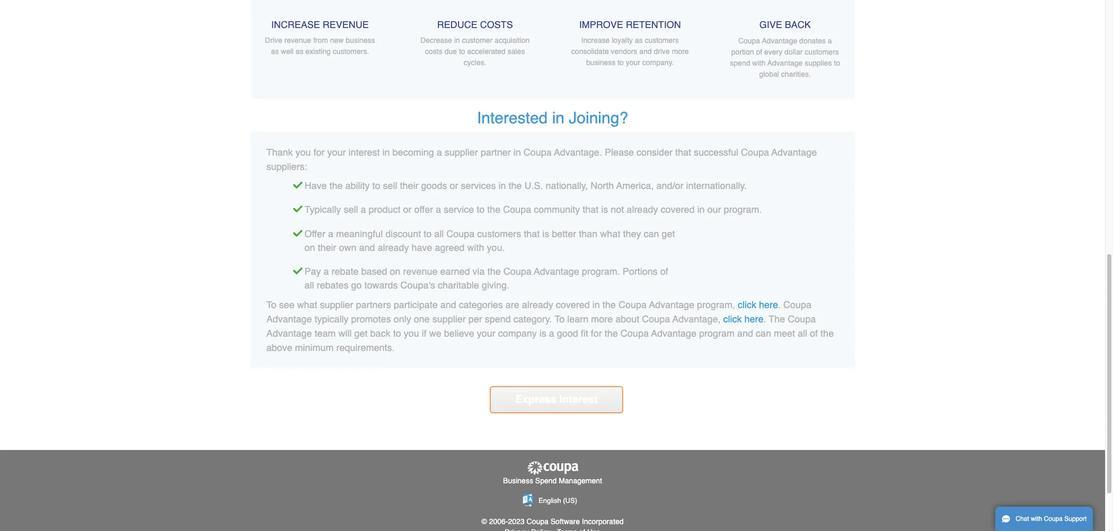 Task type: vqa. For each thing, say whether or not it's contained in the screenshot.


Task type: describe. For each thing, give the bounding box(es) containing it.
chat
[[1016, 516, 1030, 523]]

improve retention
[[580, 19, 681, 30]]

business inside drive revenue from new business as well as existing customers.
[[346, 36, 375, 45]]

acquisition
[[495, 36, 530, 45]]

interested in joining?
[[477, 109, 629, 127]]

and down charitable
[[441, 300, 456, 311]]

above
[[267, 343, 293, 354]]

you inside . the coupa advantage team will get back to you if we believe your company is a good fit for the coupa advantage program and can meet all of the above minimum requirements.
[[404, 328, 419, 339]]

meaningful
[[336, 229, 383, 240]]

give back
[[760, 19, 811, 30]]

for inside . the coupa advantage team will get back to you if we believe your company is a good fit for the coupa advantage program and can meet all of the above minimum requirements.
[[591, 328, 602, 339]]

can inside . the coupa advantage team will get back to you if we believe your company is a good fit for the coupa advantage program and can meet all of the above minimum requirements.
[[756, 328, 772, 339]]

coupa up meet
[[788, 314, 816, 325]]

with inside button
[[1032, 516, 1043, 523]]

a inside thank you for your interest in becoming a supplier partner in coupa advantage. please consider that successful coupa advantage suppliers:
[[437, 147, 442, 158]]

coupa right about
[[642, 314, 671, 325]]

can inside offer a meaningful discount to all coupa customers that is better than what they can get on their own and already have agreed with you.
[[644, 229, 659, 240]]

interest
[[349, 147, 380, 158]]

the inside pay a rebate based on revenue earned via the coupa advantage program. portions of all rebates go towards coupa's charitable giving.
[[488, 266, 501, 278]]

a inside pay a rebate based on revenue earned via the coupa advantage program. portions of all rebates go towards coupa's charitable giving.
[[324, 266, 329, 278]]

earned
[[440, 266, 470, 278]]

vendors
[[611, 47, 638, 56]]

categories
[[459, 300, 503, 311]]

customers inside increase loyalty as customers consolidate vendors and drive more business to your company.
[[645, 36, 679, 45]]

the right have
[[330, 180, 343, 191]]

spend
[[536, 477, 557, 486]]

coupa inside pay a rebate based on revenue earned via the coupa advantage program. portions of all rebates go towards coupa's charitable giving.
[[504, 266, 532, 278]]

to inside . coupa advantage typically promotes only one supplier per spend category. to learn more about coupa advantage,
[[555, 314, 565, 325]]

select image
[[293, 228, 303, 237]]

drive
[[265, 36, 282, 45]]

0 vertical spatial program.
[[724, 204, 762, 216]]

better
[[552, 229, 577, 240]]

advantage,
[[673, 314, 721, 325]]

costs
[[425, 47, 443, 56]]

suppliers:
[[267, 161, 307, 172]]

coupa up the
[[784, 300, 812, 311]]

agreed
[[435, 242, 465, 253]]

get inside . the coupa advantage team will get back to you if we believe your company is a good fit for the coupa advantage program and can meet all of the above minimum requirements.
[[355, 328, 368, 339]]

to inside decrease in customer acquisition costs due to accelerated sales cycles.
[[459, 47, 465, 56]]

customers inside the "coupa advantage donates a portion of every dollar customers spend with advantage supplies to global charities."
[[805, 48, 839, 56]]

interested
[[477, 109, 548, 127]]

1 vertical spatial sell
[[344, 204, 358, 216]]

you.
[[487, 242, 505, 253]]

new
[[330, 36, 344, 45]]

increase
[[582, 36, 610, 45]]

reduce costs
[[437, 19, 513, 30]]

their inside offer a meaningful discount to all coupa customers that is better than what they can get on their own and already have agreed with you.
[[318, 242, 336, 253]]

1 vertical spatial click
[[724, 314, 742, 325]]

every
[[765, 48, 783, 56]]

cycles.
[[464, 59, 487, 67]]

donates
[[800, 36, 826, 45]]

becoming
[[393, 147, 434, 158]]

pay
[[305, 266, 321, 278]]

to see what supplier partners participate and categories are already covered in the coupa advantage program, click here
[[267, 300, 779, 311]]

offer
[[414, 204, 433, 216]]

1 vertical spatial click here link
[[724, 314, 764, 325]]

to right service
[[477, 204, 485, 216]]

based
[[361, 266, 387, 278]]

already inside offer a meaningful discount to all coupa customers that is better than what they can get on their own and already have agreed with you.
[[378, 242, 409, 253]]

1 vertical spatial here
[[745, 314, 764, 325]]

program. inside pay a rebate based on revenue earned via the coupa advantage program. portions of all rebates go towards coupa's charitable giving.
[[582, 266, 620, 278]]

support
[[1065, 516, 1087, 523]]

coupa right successful
[[741, 147, 770, 158]]

a inside . the coupa advantage team will get back to you if we believe your company is a good fit for the coupa advantage program and can meet all of the above minimum requirements.
[[549, 328, 555, 339]]

america,
[[617, 180, 654, 191]]

joining?
[[569, 109, 629, 127]]

1 vertical spatial that
[[583, 204, 599, 216]]

will
[[339, 328, 352, 339]]

north
[[591, 180, 614, 191]]

is inside offer a meaningful discount to all coupa customers that is better than what they can get on their own and already have agreed with you.
[[543, 229, 550, 240]]

to inside . the coupa advantage team will get back to you if we believe your company is a good fit for the coupa advantage program and can meet all of the above minimum requirements.
[[393, 328, 401, 339]]

and/or
[[657, 180, 684, 191]]

charitable
[[438, 280, 479, 291]]

0 horizontal spatial covered
[[556, 300, 590, 311]]

learn
[[568, 314, 589, 325]]

have
[[305, 180, 327, 191]]

program,
[[697, 300, 736, 311]]

a inside the "coupa advantage donates a portion of every dollar customers spend with advantage supplies to global charities."
[[828, 36, 832, 45]]

more inside increase loyalty as customers consolidate vendors and drive more business to your company.
[[672, 47, 689, 56]]

0 vertical spatial here
[[759, 300, 779, 311]]

. for the
[[764, 314, 767, 325]]

services
[[461, 180, 496, 191]]

. coupa advantage typically promotes only one supplier per spend category. to learn more about coupa advantage,
[[267, 300, 812, 325]]

sales
[[508, 47, 525, 56]]

discount
[[386, 229, 421, 240]]

express interest
[[516, 394, 598, 406]]

supplies
[[805, 59, 832, 67]]

back
[[785, 19, 811, 30]]

business inside increase loyalty as customers consolidate vendors and drive more business to your company.
[[587, 59, 616, 67]]

that inside offer a meaningful discount to all coupa customers that is better than what they can get on their own and already have agreed with you.
[[524, 229, 540, 240]]

not
[[611, 204, 624, 216]]

1 horizontal spatial as
[[296, 47, 304, 56]]

decrease
[[421, 36, 452, 45]]

management
[[559, 477, 602, 486]]

to inside increase loyalty as customers consolidate vendors and drive more business to your company.
[[618, 59, 624, 67]]

0 vertical spatial click
[[738, 300, 757, 311]]

0 vertical spatial is
[[602, 204, 609, 216]]

is inside . the coupa advantage team will get back to you if we believe your company is a good fit for the coupa advantage program and can meet all of the above minimum requirements.
[[540, 328, 547, 339]]

in inside decrease in customer acquisition costs due to accelerated sales cycles.
[[454, 36, 460, 45]]

improve
[[580, 19, 624, 30]]

typically sell a product or offer a service to the coupa community that is not already covered in our program.
[[305, 204, 762, 216]]

coupa inside button
[[1045, 516, 1063, 523]]

coupa right 2023
[[527, 518, 549, 527]]

interest
[[560, 394, 598, 406]]

than
[[579, 229, 598, 240]]

u.s.
[[525, 180, 543, 191]]

internationally.
[[687, 180, 747, 191]]

. the coupa advantage team will get back to you if we believe your company is a good fit for the coupa advantage program and can meet all of the above minimum requirements.
[[267, 314, 834, 354]]

coupa advantage donates a portion of every dollar customers spend with advantage supplies to global charities.
[[730, 36, 841, 78]]

. for coupa
[[779, 300, 781, 311]]

all inside offer a meaningful discount to all coupa customers that is better than what they can get on their own and already have agreed with you.
[[434, 229, 444, 240]]

that inside thank you for your interest in becoming a supplier partner in coupa advantage. please consider that successful coupa advantage suppliers:
[[676, 147, 692, 158]]

see
[[279, 300, 295, 311]]

partner
[[481, 147, 511, 158]]

(us)
[[563, 498, 578, 506]]

giving.
[[482, 280, 510, 291]]

loyalty
[[612, 36, 633, 45]]

costs
[[480, 19, 513, 30]]

via
[[473, 266, 485, 278]]

about
[[616, 314, 640, 325]]

of inside pay a rebate based on revenue earned via the coupa advantage program. portions of all rebates go towards coupa's charitable giving.
[[661, 266, 669, 278]]

fit
[[581, 328, 589, 339]]

the
[[769, 314, 786, 325]]

software
[[551, 518, 580, 527]]

believe
[[444, 328, 475, 339]]

all inside . the coupa advantage team will get back to you if we believe your company is a good fit for the coupa advantage program and can meet all of the above minimum requirements.
[[798, 328, 808, 339]]

to inside the "coupa advantage donates a portion of every dollar customers spend with advantage supplies to global charities."
[[835, 59, 841, 67]]

0 horizontal spatial as
[[271, 47, 279, 56]]

offer
[[305, 229, 326, 240]]

1 vertical spatial supplier
[[320, 300, 354, 311]]

from
[[313, 36, 328, 45]]

revenue inside drive revenue from new business as well as existing customers.
[[284, 36, 311, 45]]

global
[[760, 70, 780, 78]]

back
[[371, 328, 391, 339]]

a inside offer a meaningful discount to all coupa customers that is better than what they can get on their own and already have agreed with you.
[[328, 229, 334, 240]]

0 vertical spatial to
[[267, 300, 277, 311]]



Task type: locate. For each thing, give the bounding box(es) containing it.
0 vertical spatial spend
[[730, 59, 751, 67]]

and down click here
[[738, 328, 754, 339]]

business spend management
[[503, 477, 602, 486]]

to down vendors
[[618, 59, 624, 67]]

click here
[[724, 314, 764, 325]]

of inside the "coupa advantage donates a portion of every dollar customers spend with advantage supplies to global charities."
[[757, 48, 763, 56]]

2023
[[508, 518, 525, 527]]

2 select image from the top
[[293, 203, 303, 213]]

1 horizontal spatial what
[[601, 229, 621, 240]]

for up have
[[314, 147, 325, 158]]

1 vertical spatial for
[[591, 328, 602, 339]]

well
[[281, 47, 294, 56]]

1 horizontal spatial get
[[662, 229, 675, 240]]

1 vertical spatial you
[[404, 328, 419, 339]]

business
[[346, 36, 375, 45], [587, 59, 616, 67]]

here
[[759, 300, 779, 311], [745, 314, 764, 325]]

0 horizontal spatial more
[[591, 314, 613, 325]]

advantage inside pay a rebate based on revenue earned via the coupa advantage program. portions of all rebates go towards coupa's charitable giving.
[[534, 266, 580, 278]]

all up agreed
[[434, 229, 444, 240]]

1 vertical spatial program.
[[582, 266, 620, 278]]

0 horizontal spatial sell
[[344, 204, 358, 216]]

with left 'you.'
[[468, 242, 485, 253]]

promotes
[[351, 314, 391, 325]]

and inside offer a meaningful discount to all coupa customers that is better than what they can get on their own and already have agreed with you.
[[359, 242, 375, 253]]

program
[[700, 328, 735, 339]]

1 horizontal spatial covered
[[661, 204, 695, 216]]

1 horizontal spatial their
[[400, 180, 419, 191]]

0 vertical spatial their
[[400, 180, 419, 191]]

their left the goods
[[400, 180, 419, 191]]

2 horizontal spatial as
[[635, 36, 643, 45]]

0 vertical spatial click here link
[[738, 300, 779, 311]]

covered up learn at the right bottom
[[556, 300, 590, 311]]

your down per
[[477, 328, 496, 339]]

2 horizontal spatial with
[[1032, 516, 1043, 523]]

1 vertical spatial on
[[390, 266, 401, 278]]

supplier up the 'typically'
[[320, 300, 354, 311]]

company.
[[643, 59, 674, 67]]

already up category.
[[522, 300, 554, 311]]

1 vertical spatial business
[[587, 59, 616, 67]]

select image for pay
[[293, 265, 303, 275]]

0 horizontal spatial business
[[346, 36, 375, 45]]

. up the
[[779, 300, 781, 311]]

portion
[[732, 48, 754, 56]]

0 vertical spatial sell
[[383, 180, 397, 191]]

customers inside offer a meaningful discount to all coupa customers that is better than what they can get on their own and already have agreed with you.
[[477, 229, 522, 240]]

0 horizontal spatial get
[[355, 328, 368, 339]]

can right they on the right top of page
[[644, 229, 659, 240]]

as inside increase loyalty as customers consolidate vendors and drive more business to your company.
[[635, 36, 643, 45]]

select image
[[293, 179, 303, 189], [293, 203, 303, 213], [293, 265, 303, 275]]

1 vertical spatial with
[[468, 242, 485, 253]]

2 vertical spatial already
[[522, 300, 554, 311]]

is left better
[[543, 229, 550, 240]]

decrease in customer acquisition costs due to accelerated sales cycles.
[[421, 36, 530, 67]]

you left the if
[[404, 328, 419, 339]]

spend for category.
[[485, 314, 511, 325]]

your down vendors
[[626, 59, 641, 67]]

your inside thank you for your interest in becoming a supplier partner in coupa advantage. please consider that successful coupa advantage suppliers:
[[328, 147, 346, 158]]

with inside the "coupa advantage donates a portion of every dollar customers spend with advantage supplies to global charities."
[[753, 59, 766, 67]]

more
[[672, 47, 689, 56], [591, 314, 613, 325]]

for
[[314, 147, 325, 158], [591, 328, 602, 339]]

revenue up well
[[284, 36, 311, 45]]

on inside pay a rebate based on revenue earned via the coupa advantage program. portions of all rebates go towards coupa's charitable giving.
[[390, 266, 401, 278]]

select image left pay
[[293, 265, 303, 275]]

spend inside the "coupa advantage donates a portion of every dollar customers spend with advantage supplies to global charities."
[[730, 59, 751, 67]]

to down only
[[393, 328, 401, 339]]

all right meet
[[798, 328, 808, 339]]

of right portions
[[661, 266, 669, 278]]

of right meet
[[810, 328, 818, 339]]

program. left portions
[[582, 266, 620, 278]]

1 vertical spatial customers
[[805, 48, 839, 56]]

click up program
[[724, 314, 742, 325]]

0 horizontal spatial on
[[305, 242, 315, 253]]

coupa inside the "coupa advantage donates a portion of every dollar customers spend with advantage supplies to global charities."
[[739, 36, 761, 45]]

©
[[482, 518, 487, 527]]

that down "typically sell a product or offer a service to the coupa community that is not already covered in our program."
[[524, 229, 540, 240]]

click here link up program
[[724, 314, 764, 325]]

0 horizontal spatial to
[[267, 300, 277, 311]]

2 vertical spatial all
[[798, 328, 808, 339]]

0 vertical spatial for
[[314, 147, 325, 158]]

already down discount
[[378, 242, 409, 253]]

.
[[779, 300, 781, 311], [764, 314, 767, 325]]

. inside . the coupa advantage team will get back to you if we believe your company is a good fit for the coupa advantage program and can meet all of the above minimum requirements.
[[764, 314, 767, 325]]

0 horizontal spatial .
[[764, 314, 767, 325]]

or
[[450, 180, 459, 191], [403, 204, 412, 216]]

1 horizontal spatial that
[[583, 204, 599, 216]]

supplier inside . coupa advantage typically promotes only one supplier per spend category. to learn more about coupa advantage,
[[433, 314, 466, 325]]

drive
[[654, 47, 670, 56]]

0 horizontal spatial for
[[314, 147, 325, 158]]

the down services
[[488, 204, 501, 216]]

coupa inside offer a meaningful discount to all coupa customers that is better than what they can get on their own and already have agreed with you.
[[447, 229, 475, 240]]

more right learn at the right bottom
[[591, 314, 613, 325]]

advantage inside . coupa advantage typically promotes only one supplier per spend category. to learn more about coupa advantage,
[[267, 314, 312, 325]]

2 vertical spatial select image
[[293, 265, 303, 275]]

program. right our
[[724, 204, 762, 216]]

all
[[434, 229, 444, 240], [305, 280, 314, 291], [798, 328, 808, 339]]

all inside pay a rebate based on revenue earned via the coupa advantage program. portions of all rebates go towards coupa's charitable giving.
[[305, 280, 314, 291]]

the right meet
[[821, 328, 834, 339]]

covered
[[661, 204, 695, 216], [556, 300, 590, 311]]

coupa up giving.
[[504, 266, 532, 278]]

with right chat
[[1032, 516, 1043, 523]]

1 horizontal spatial with
[[753, 59, 766, 67]]

1 vertical spatial already
[[378, 242, 409, 253]]

express interest link
[[491, 387, 623, 414]]

coupa up agreed
[[447, 229, 475, 240]]

have
[[412, 242, 433, 253]]

0 vertical spatial select image
[[293, 179, 303, 189]]

0 horizontal spatial with
[[468, 242, 485, 253]]

you inside thank you for your interest in becoming a supplier partner in coupa advantage. please consider that successful coupa advantage suppliers:
[[296, 147, 311, 158]]

is left not
[[602, 204, 609, 216]]

0 horizontal spatial already
[[378, 242, 409, 253]]

1 vertical spatial select image
[[293, 203, 303, 213]]

that up than
[[583, 204, 599, 216]]

advantage.
[[554, 147, 602, 158]]

1 horizontal spatial or
[[450, 180, 459, 191]]

supplier inside thank you for your interest in becoming a supplier partner in coupa advantage. please consider that successful coupa advantage suppliers:
[[445, 147, 478, 158]]

coupa down have the ability to sell their goods or services in the u.s. nationally, north america, and/or internationally. on the top of the page
[[503, 204, 532, 216]]

get up requirements.
[[355, 328, 368, 339]]

can down the
[[756, 328, 772, 339]]

0 vertical spatial covered
[[661, 204, 695, 216]]

or left offer
[[403, 204, 412, 216]]

thank you for your interest in becoming a supplier partner in coupa advantage. please consider that successful coupa advantage suppliers:
[[267, 147, 817, 172]]

more right 'drive'
[[672, 47, 689, 56]]

0 horizontal spatial revenue
[[284, 36, 311, 45]]

advantage inside thank you for your interest in becoming a supplier partner in coupa advantage. please consider that successful coupa advantage suppliers:
[[772, 147, 817, 158]]

dollar
[[785, 48, 803, 56]]

as down 'drive'
[[271, 47, 279, 56]]

1 horizontal spatial more
[[672, 47, 689, 56]]

here up the
[[759, 300, 779, 311]]

0 horizontal spatial spend
[[485, 314, 511, 325]]

requirements.
[[337, 343, 395, 354]]

to left see
[[267, 300, 277, 311]]

2 vertical spatial customers
[[477, 229, 522, 240]]

we
[[429, 328, 442, 339]]

of
[[757, 48, 763, 56], [661, 266, 669, 278], [810, 328, 818, 339]]

select image up select icon
[[293, 203, 303, 213]]

due
[[445, 47, 457, 56]]

click
[[738, 300, 757, 311], [724, 314, 742, 325]]

0 horizontal spatial of
[[661, 266, 669, 278]]

coupa up portion
[[739, 36, 761, 45]]

customer
[[462, 36, 493, 45]]

coupa up about
[[619, 300, 647, 311]]

charities.
[[782, 70, 811, 78]]

0 horizontal spatial program.
[[582, 266, 620, 278]]

spend for with
[[730, 59, 751, 67]]

click up click here
[[738, 300, 757, 311]]

their down offer
[[318, 242, 336, 253]]

on up the towards
[[390, 266, 401, 278]]

if
[[422, 328, 427, 339]]

your inside increase loyalty as customers consolidate vendors and drive more business to your company.
[[626, 59, 641, 67]]

express
[[516, 394, 557, 406]]

2 vertical spatial is
[[540, 328, 547, 339]]

increase revenue
[[271, 19, 369, 30]]

2 horizontal spatial customers
[[805, 48, 839, 56]]

what inside offer a meaningful discount to all coupa customers that is better than what they can get on their own and already have agreed with you.
[[601, 229, 621, 240]]

click here link up click here
[[738, 300, 779, 311]]

0 horizontal spatial can
[[644, 229, 659, 240]]

here left the
[[745, 314, 764, 325]]

2006-
[[489, 518, 508, 527]]

0 horizontal spatial their
[[318, 242, 336, 253]]

partners
[[356, 300, 391, 311]]

good
[[557, 328, 579, 339]]

on down offer
[[305, 242, 315, 253]]

3 select image from the top
[[293, 265, 303, 275]]

0 vertical spatial of
[[757, 48, 763, 56]]

get inside offer a meaningful discount to all coupa customers that is better than what they can get on their own and already have agreed with you.
[[662, 229, 675, 240]]

customers up 'you.'
[[477, 229, 522, 240]]

to right supplies in the right of the page
[[835, 59, 841, 67]]

0 vertical spatial revenue
[[284, 36, 311, 45]]

2 vertical spatial your
[[477, 328, 496, 339]]

0 vertical spatial business
[[346, 36, 375, 45]]

1 horizontal spatial already
[[522, 300, 554, 311]]

1 horizontal spatial can
[[756, 328, 772, 339]]

1 vertical spatial .
[[764, 314, 767, 325]]

0 vertical spatial .
[[779, 300, 781, 311]]

0 horizontal spatial that
[[524, 229, 540, 240]]

chat with coupa support
[[1016, 516, 1087, 523]]

the up giving.
[[488, 266, 501, 278]]

portions
[[623, 266, 658, 278]]

goods
[[421, 180, 447, 191]]

coupa up u.s.
[[524, 147, 552, 158]]

select image for typically
[[293, 203, 303, 213]]

the up about
[[603, 300, 616, 311]]

2 vertical spatial supplier
[[433, 314, 466, 325]]

product
[[369, 204, 401, 216]]

0 vertical spatial what
[[601, 229, 621, 240]]

participate
[[394, 300, 438, 311]]

. inside . coupa advantage typically promotes only one supplier per spend category. to learn more about coupa advantage,
[[779, 300, 781, 311]]

revenue
[[323, 19, 369, 30]]

2 vertical spatial with
[[1032, 516, 1043, 523]]

1 horizontal spatial program.
[[724, 204, 762, 216]]

spend inside . coupa advantage typically promotes only one supplier per spend category. to learn more about coupa advantage,
[[485, 314, 511, 325]]

your left interest
[[328, 147, 346, 158]]

2 vertical spatial of
[[810, 328, 818, 339]]

2 horizontal spatial of
[[810, 328, 818, 339]]

you up suppliers:
[[296, 147, 311, 158]]

0 horizontal spatial what
[[297, 300, 317, 311]]

spend down are
[[485, 314, 511, 325]]

1 vertical spatial all
[[305, 280, 314, 291]]

already right not
[[627, 204, 658, 216]]

minimum
[[295, 343, 334, 354]]

1 horizontal spatial of
[[757, 48, 763, 56]]

coupa left support
[[1045, 516, 1063, 523]]

to right the ability
[[373, 180, 381, 191]]

to up have at the left top
[[424, 229, 432, 240]]

and left 'drive'
[[640, 47, 652, 56]]

to
[[267, 300, 277, 311], [555, 314, 565, 325]]

already
[[627, 204, 658, 216], [378, 242, 409, 253], [522, 300, 554, 311]]

2 horizontal spatial already
[[627, 204, 658, 216]]

1 horizontal spatial to
[[555, 314, 565, 325]]

as right loyalty
[[635, 36, 643, 45]]

coupa
[[739, 36, 761, 45], [524, 147, 552, 158], [741, 147, 770, 158], [503, 204, 532, 216], [447, 229, 475, 240], [504, 266, 532, 278], [619, 300, 647, 311], [784, 300, 812, 311], [642, 314, 671, 325], [788, 314, 816, 325], [621, 328, 649, 339], [1045, 516, 1063, 523], [527, 518, 549, 527]]

have the ability to sell their goods or services in the u.s. nationally, north america, and/or internationally.
[[305, 180, 747, 191]]

supplier up "believe"
[[433, 314, 466, 325]]

reduce
[[437, 19, 478, 30]]

sell up product on the left top of page
[[383, 180, 397, 191]]

1 vertical spatial revenue
[[403, 266, 438, 278]]

are
[[506, 300, 520, 311]]

1 vertical spatial their
[[318, 242, 336, 253]]

1 horizontal spatial sell
[[383, 180, 397, 191]]

consider
[[637, 147, 673, 158]]

1 horizontal spatial on
[[390, 266, 401, 278]]

per
[[469, 314, 482, 325]]

0 vertical spatial more
[[672, 47, 689, 56]]

business up customers.
[[346, 36, 375, 45]]

increase loyalty as customers consolidate vendors and drive more business to your company.
[[572, 36, 689, 67]]

1 horizontal spatial for
[[591, 328, 602, 339]]

incorporated
[[582, 518, 624, 527]]

that right consider
[[676, 147, 692, 158]]

successful
[[694, 147, 739, 158]]

accelerated
[[467, 47, 506, 56]]

company
[[498, 328, 537, 339]]

coupa down about
[[621, 328, 649, 339]]

1 horizontal spatial all
[[434, 229, 444, 240]]

revenue inside pay a rebate based on revenue earned via the coupa advantage program. portions of all rebates go towards coupa's charitable giving.
[[403, 266, 438, 278]]

0 vertical spatial get
[[662, 229, 675, 240]]

for right fit
[[591, 328, 602, 339]]

get right they on the right top of page
[[662, 229, 675, 240]]

and inside increase loyalty as customers consolidate vendors and drive more business to your company.
[[640, 47, 652, 56]]

supplier left partner
[[445, 147, 478, 158]]

business down consolidate
[[587, 59, 616, 67]]

service
[[444, 204, 474, 216]]

select image for have
[[293, 179, 303, 189]]

or right the goods
[[450, 180, 459, 191]]

1 horizontal spatial .
[[779, 300, 781, 311]]

with inside offer a meaningful discount to all coupa customers that is better than what they can get on their own and already have agreed with you.
[[468, 242, 485, 253]]

on inside offer a meaningful discount to all coupa customers that is better than what they can get on their own and already have agreed with you.
[[305, 242, 315, 253]]

select image left have
[[293, 179, 303, 189]]

coupa supplier portal image
[[526, 461, 579, 476]]

0 vertical spatial you
[[296, 147, 311, 158]]

1 vertical spatial or
[[403, 204, 412, 216]]

0 horizontal spatial you
[[296, 147, 311, 158]]

our
[[708, 204, 722, 216]]

more inside . coupa advantage typically promotes only one supplier per spend category. to learn more about coupa advantage,
[[591, 314, 613, 325]]

1 vertical spatial is
[[543, 229, 550, 240]]

and inside . the coupa advantage team will get back to you if we believe your company is a good fit for the coupa advantage program and can meet all of the above minimum requirements.
[[738, 328, 754, 339]]

all down pay
[[305, 280, 314, 291]]

business
[[503, 477, 533, 486]]

0 vertical spatial with
[[753, 59, 766, 67]]

0 vertical spatial your
[[626, 59, 641, 67]]

as
[[635, 36, 643, 45], [271, 47, 279, 56], [296, 47, 304, 56]]

the down about
[[605, 328, 618, 339]]

and down the meaningful
[[359, 242, 375, 253]]

1 select image from the top
[[293, 179, 303, 189]]

1 vertical spatial your
[[328, 147, 346, 158]]

sell
[[383, 180, 397, 191], [344, 204, 358, 216]]

towards
[[365, 280, 398, 291]]

0 vertical spatial customers
[[645, 36, 679, 45]]

sell down the ability
[[344, 204, 358, 216]]

and
[[640, 47, 652, 56], [359, 242, 375, 253], [441, 300, 456, 311], [738, 328, 754, 339]]

customers up 'drive'
[[645, 36, 679, 45]]

your inside . the coupa advantage team will get back to you if we believe your company is a good fit for the coupa advantage program and can meet all of the above minimum requirements.
[[477, 328, 496, 339]]

2 horizontal spatial your
[[626, 59, 641, 67]]

offer a meaningful discount to all coupa customers that is better than what they can get on their own and already have agreed with you.
[[305, 229, 675, 253]]

for inside thank you for your interest in becoming a supplier partner in coupa advantage. please consider that successful coupa advantage suppliers:
[[314, 147, 325, 158]]

what right see
[[297, 300, 317, 311]]

to right due
[[459, 47, 465, 56]]

to inside offer a meaningful discount to all coupa customers that is better than what they can get on their own and already have agreed with you.
[[424, 229, 432, 240]]

go
[[351, 280, 362, 291]]

. left the
[[764, 314, 767, 325]]

revenue
[[284, 36, 311, 45], [403, 266, 438, 278]]

with
[[753, 59, 766, 67], [468, 242, 485, 253], [1032, 516, 1043, 523]]

with up global
[[753, 59, 766, 67]]

nationally,
[[546, 180, 588, 191]]

0 vertical spatial all
[[434, 229, 444, 240]]

please
[[605, 147, 634, 158]]

only
[[394, 314, 411, 325]]

to up good on the right of the page
[[555, 314, 565, 325]]

revenue up coupa's at the bottom left of page
[[403, 266, 438, 278]]

2 vertical spatial that
[[524, 229, 540, 240]]

ability
[[345, 180, 370, 191]]

0 vertical spatial already
[[627, 204, 658, 216]]

1 vertical spatial what
[[297, 300, 317, 311]]

own
[[339, 242, 357, 253]]

advantage
[[762, 36, 798, 45], [768, 59, 803, 67], [772, 147, 817, 158], [534, 266, 580, 278], [649, 300, 695, 311], [267, 314, 312, 325], [267, 328, 312, 339], [651, 328, 697, 339]]

of inside . the coupa advantage team will get back to you if we believe your company is a good fit for the coupa advantage program and can meet all of the above minimum requirements.
[[810, 328, 818, 339]]

what left they on the right top of page
[[601, 229, 621, 240]]

they
[[623, 229, 641, 240]]

is down category.
[[540, 328, 547, 339]]

0 vertical spatial or
[[450, 180, 459, 191]]

the left u.s.
[[509, 180, 522, 191]]

customers up supplies in the right of the page
[[805, 48, 839, 56]]

1 vertical spatial get
[[355, 328, 368, 339]]

customers.
[[333, 47, 369, 56]]



